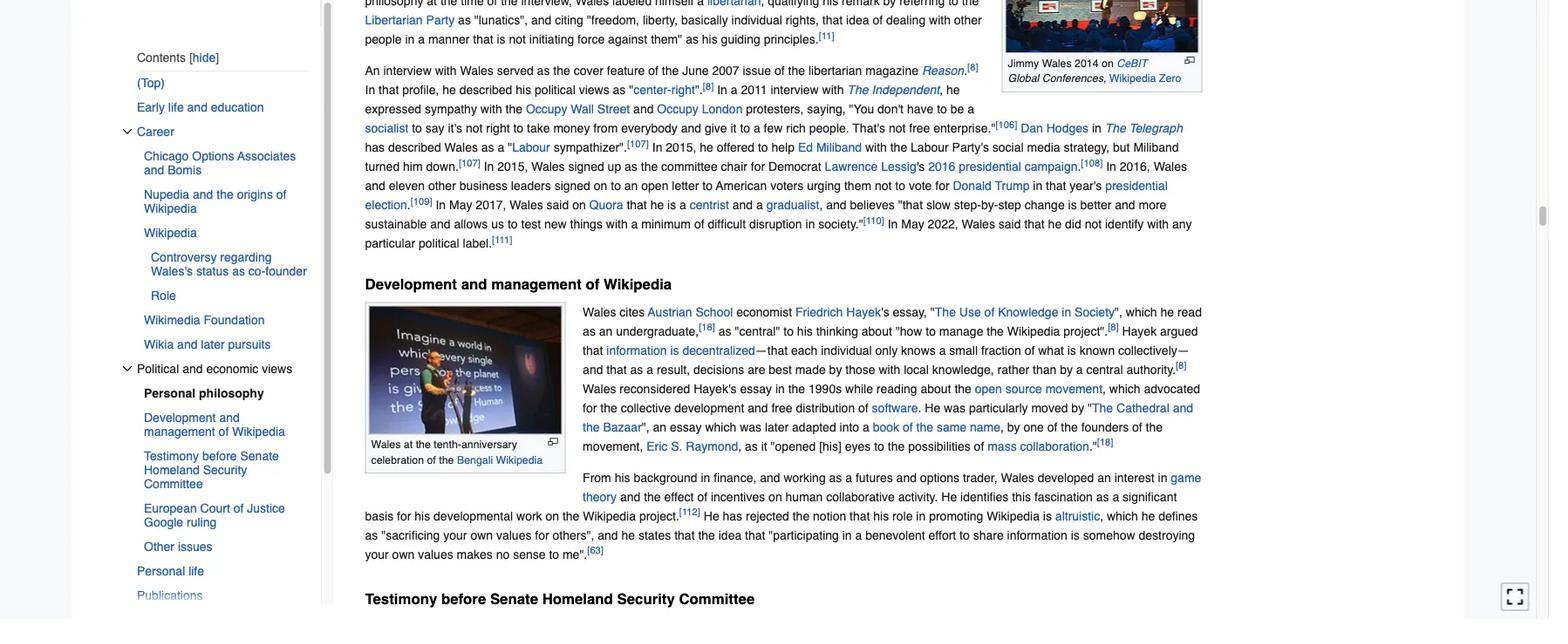Task type: locate. For each thing, give the bounding box(es) containing it.
right
[[671, 83, 695, 97], [486, 122, 510, 136]]

is inside , which he defines as "sacrificing your own values for others", and he states that the idea that "participating in a benevolent effort to share information is somehow destroying your own values makes no sense to me".
[[1071, 529, 1080, 543]]

1 horizontal spatial development and management of wikipedia
[[365, 276, 672, 293]]

described inside the "in that profile, he described his political views as " center-right ". [8] in a 2011 interview with the independent"
[[459, 83, 512, 97]]

0 vertical spatial [18] link
[[699, 323, 715, 333]]

may inside . [109] in may 2017, wales said on quora that he is a centrist and a gradualist
[[449, 199, 472, 213]]

1 horizontal spatial 2015,
[[666, 141, 696, 155]]

1 horizontal spatial information
[[1007, 529, 1068, 543]]

life right early
[[168, 100, 183, 114]]

0 vertical spatial information
[[607, 344, 667, 358]]

1 horizontal spatial about
[[921, 382, 951, 396]]

0 vertical spatial free
[[909, 122, 930, 136]]

free
[[909, 122, 930, 136], [771, 401, 793, 415]]

as right the working
[[829, 471, 842, 485]]

0 vertical spatial individual
[[731, 14, 782, 28]]

particularly
[[969, 401, 1028, 415]]

with inside as "lunatics", and citing "freedom, liberty, basically individual rights, that idea of dealing with other people in a manner that is not initiating force against them" as his guiding principles.
[[929, 14, 951, 28]]

", down collective
[[642, 420, 650, 434]]

. up book of the same name link
[[918, 401, 922, 415]]

as inside and the effect of incentives on human collaborative activity. he identifies this fascination as a significant basis for his developmental work on the wikipedia project.
[[1096, 490, 1109, 504]]

of right court
[[233, 501, 243, 515]]

he inside occupy wall street and occupy london protesters, saying, "you don't have to be a socialist to say it's not right to take money from everybody and give it to a few rich people. that's not free enterprise." [106] dan hodges in the telegraph has described wales as a " labour sympathizer". [107] in 2015, he offered to help ed miliband
[[700, 141, 713, 155]]

0 horizontal spatial interview
[[383, 64, 432, 78]]

1 vertical spatial senate
[[490, 591, 538, 608]]

tenth-
[[434, 439, 461, 451]]

open source movement link
[[975, 382, 1103, 396]]

[8] link right reason
[[967, 62, 978, 73]]

testimony before senate homeland security committee up court
[[143, 449, 279, 491]]

as up the "decentralized" at the left bottom of the page
[[719, 324, 731, 338]]

1 horizontal spatial before
[[441, 591, 486, 608]]

1 vertical spatial later
[[765, 420, 789, 434]]

0 horizontal spatial senate
[[240, 449, 279, 463]]

wikimedia foundation link
[[143, 308, 308, 332]]

"how
[[896, 324, 922, 338]]

on right 'work'
[[546, 509, 559, 523]]

, for , which advocated for the collective development and free distribution of
[[1103, 382, 1106, 396]]

a inside and the effect of incentives on human collaborative activity. he identifies this fascination as a significant basis for his developmental work on the wikipedia project.
[[1112, 490, 1119, 504]]

but
[[1113, 141, 1130, 155]]

[106]
[[996, 120, 1017, 131]]

and inside —that each individual only knows a small fraction of what is known collectively— and that as a result, decisions are best made by those with local knowledge, rather than by a central authority.
[[583, 363, 603, 377]]

0 horizontal spatial he
[[704, 509, 719, 523]]

s.
[[671, 440, 683, 454]]

the inside the cathedral and the bazaar
[[1092, 401, 1113, 415]]

0 horizontal spatial security
[[203, 463, 247, 477]]

hodges
[[1047, 122, 1089, 136]]

essay down are
[[740, 382, 772, 396]]

wikipedia inside [18] as "central" to his thinking about "how to manage the wikipedia project". [8]
[[1007, 324, 1060, 338]]

the
[[553, 64, 570, 78], [662, 64, 679, 78], [788, 64, 805, 78], [506, 103, 523, 117], [890, 141, 907, 155], [641, 160, 658, 174], [216, 187, 233, 201], [987, 324, 1004, 338], [788, 382, 805, 396], [955, 382, 972, 396], [600, 401, 617, 415], [583, 420, 600, 434], [916, 420, 933, 434], [1061, 420, 1078, 434], [1146, 420, 1163, 434], [416, 439, 431, 451], [888, 440, 905, 454], [439, 454, 454, 466], [644, 490, 661, 504], [563, 509, 580, 523], [793, 509, 810, 523], [698, 529, 715, 543]]

[107] inside [107] in 2015, wales signed up as the committee chair for democrat lawrence lessig 's 2016 presidential campaign . [108]
[[459, 158, 480, 169]]

management
[[491, 276, 582, 293], [143, 425, 215, 439]]

of inside european court of justice google ruling
[[233, 501, 243, 515]]

sympathy
[[425, 103, 477, 117]]

0 horizontal spatial has
[[365, 141, 385, 155]]

his down served
[[516, 83, 531, 97]]

2016,
[[1120, 160, 1150, 174]]

1 horizontal spatial ",
[[1115, 305, 1123, 319]]

0 horizontal spatial later
[[200, 337, 224, 351]]

interview inside the "in that profile, he described his political views as " center-right ". [8] in a 2011 interview with the independent"
[[771, 83, 819, 97]]

which for , which advocated for the collective development and free distribution of
[[1109, 382, 1141, 396]]

, for , which he defines as "sacrificing your own values for others", and he states that the idea that "participating in a benevolent effort to share information is somehow destroying your own values makes no sense to me".
[[1100, 509, 1104, 523]]

source
[[1006, 382, 1042, 396]]

1 vertical spatial said
[[999, 218, 1021, 232]]

[8] inside an interview with wales served as the cover feature of the june 2007 issue of the libertarian magazine reason . [8]
[[967, 62, 978, 73]]

than
[[1033, 363, 1057, 377]]

as inside , which he defines as "sacrificing your own values for others", and he states that the idea that "participating in a benevolent effort to share information is somehow destroying your own values makes no sense to me".
[[365, 529, 378, 543]]

[110] link
[[863, 216, 884, 227]]

the up the fraction
[[987, 324, 1004, 338]]

development
[[365, 276, 457, 293], [143, 411, 215, 425]]

1 vertical spatial individual
[[821, 344, 872, 358]]

1 horizontal spatial views
[[579, 83, 609, 97]]

labour inside with the labour party's social media strategy, but miliband turned him down.
[[911, 141, 949, 155]]

defines
[[1159, 509, 1198, 523]]

of
[[873, 14, 883, 28], [648, 64, 659, 78], [775, 64, 785, 78], [276, 187, 286, 201], [694, 218, 704, 232], [586, 276, 600, 293], [984, 305, 995, 319], [1025, 344, 1035, 358], [858, 401, 869, 415], [903, 420, 913, 434], [1047, 420, 1058, 434], [1132, 420, 1142, 434], [218, 425, 228, 439], [974, 440, 984, 454], [427, 454, 436, 466], [697, 490, 707, 504], [233, 501, 243, 515]]

1 vertical spatial has
[[723, 509, 742, 523]]

of left dealing
[[873, 14, 883, 28]]

the left cover
[[553, 64, 570, 78]]

1 vertical spatial homeland
[[542, 591, 613, 608]]

development and management of wikipedia
[[365, 276, 672, 293], [143, 411, 285, 439]]

0 vertical spatial 's
[[916, 160, 925, 174]]

as down basis
[[365, 529, 378, 543]]

occupy up take
[[526, 103, 567, 117]]

dan hodges link
[[1021, 122, 1089, 136]]

[his]
[[819, 440, 842, 454]]

1 horizontal spatial essay
[[740, 382, 772, 396]]

and inside in 2016, wales and eleven other business leaders signed on to an open letter to american voters urging them not to vote for
[[365, 179, 385, 193]]

wales inside the jimmy wales 2014 on cebit global conferences , wikipedia zero
[[1042, 57, 1072, 70]]

miliband inside occupy wall street and occupy london protesters, saying, "you don't have to be a socialist to say it's not right to take money from everybody and give it to a few rich people. that's not free enterprise." [106] dan hodges in the telegraph has described wales as a " labour sympathizer". [107] in 2015, he offered to help ed miliband
[[816, 141, 862, 155]]

status
[[196, 264, 228, 278]]

0 horizontal spatial views
[[261, 362, 292, 376]]

1 miliband from the left
[[816, 141, 862, 155]]

is inside , and believes "that slow step-by-step change is better and more sustainable and allows us to test new things with a minimum of difficult disruption in society."
[[1068, 199, 1077, 213]]

described
[[459, 83, 512, 97], [388, 141, 441, 155]]

of inside and the effect of incentives on human collaborative activity. he identifies this fascination as a significant basis for his developmental work on the wikipedia project.
[[697, 490, 707, 504]]

lawrence
[[825, 160, 878, 174]]

other inside as "lunatics", and citing "freedom, liberty, basically individual rights, that idea of dealing with other people in a manner that is not initiating force against them" as his guiding principles.
[[954, 14, 982, 28]]

1 vertical spatial personal
[[137, 564, 185, 578]]

1 vertical spatial signed
[[554, 179, 590, 193]]

x small image
[[122, 126, 132, 137]]

0 horizontal spatial labour
[[512, 141, 550, 155]]

0 horizontal spatial management
[[143, 425, 215, 439]]

1 vertical spatial 2015,
[[497, 160, 528, 174]]

social
[[992, 141, 1024, 155]]

0 horizontal spatial occupy
[[526, 103, 567, 117]]

0 horizontal spatial open
[[641, 179, 669, 193]]

free inside occupy wall street and occupy london protesters, saying, "you don't have to be a socialist to say it's not right to take money from everybody and give it to a few rich people. that's not free enterprise." [106] dan hodges in the telegraph has described wales as a " labour sympathizer". [107] in 2015, he offered to help ed miliband
[[909, 122, 930, 136]]

life for personal
[[188, 564, 204, 578]]

0 horizontal spatial information
[[607, 344, 667, 358]]

homeland up european
[[143, 463, 199, 477]]

, inside , he expressed sympathy with the
[[940, 83, 943, 97]]

1 horizontal spatial individual
[[821, 344, 872, 358]]

a inside , and believes "that slow step-by-step change is better and more sustainable and allows us to test new things with a minimum of difficult disruption in society."
[[631, 218, 638, 232]]

0 vertical spatial interview
[[383, 64, 432, 78]]

which inside "", which he read as an undergraduate,"
[[1126, 305, 1157, 319]]

[106] link
[[996, 120, 1017, 131]]

development
[[674, 401, 744, 415]]

significant
[[1123, 490, 1177, 504]]

an
[[624, 179, 638, 193], [599, 324, 613, 338], [653, 420, 667, 434], [1098, 471, 1111, 485]]

0 vertical spatial said
[[547, 199, 569, 213]]

of inside , and believes "that slow step-by-step change is better and more sustainable and allows us to test new things with a minimum of difficult disruption in society."
[[694, 218, 704, 232]]

wales inside . [109] in may 2017, wales said on quora that he is a centrist and a gradualist
[[510, 199, 543, 213]]

1 horizontal spatial homeland
[[542, 591, 613, 608]]

1 labour from the left
[[512, 141, 550, 155]]

the inside nupedia and the origins of wikipedia
[[216, 187, 233, 201]]

personal for personal philosophy
[[143, 386, 195, 400]]

1 vertical spatial hayek
[[1122, 324, 1157, 338]]

[18] inside [18] as "central" to his thinking about "how to manage the wikipedia project". [8]
[[699, 323, 715, 333]]

his inside the "in that profile, he described his political views as " center-right ". [8] in a 2011 interview with the independent"
[[516, 83, 531, 97]]

the inside with the labour party's social media strategy, but miliband turned him down.
[[890, 141, 907, 155]]

allows
[[454, 218, 488, 232]]

as inside controversy regarding wales's status as co-founder
[[232, 264, 245, 278]]

to down lessig
[[895, 179, 905, 193]]

a up the disruption at the top
[[756, 199, 763, 213]]

1 vertical spatial [18]
[[1097, 438, 1113, 449]]

may down "that
[[901, 218, 924, 232]]

1 vertical spatial other
[[428, 179, 456, 193]]

2016
[[928, 160, 955, 174]]

by left one
[[1007, 420, 1020, 434]]

0 horizontal spatial [107]
[[459, 158, 480, 169]]

a inside , which he defines as "sacrificing your own values for others", and he states that the idea that "participating in a benevolent effort to share information is somehow destroying your own values makes no sense to me".
[[855, 529, 862, 543]]

essay,
[[893, 305, 927, 319]]

2 vertical spatial he
[[704, 509, 719, 523]]

0 horizontal spatial your
[[365, 548, 389, 562]]

personal for personal life
[[137, 564, 185, 578]]

security inside testimony before senate homeland security committee
[[203, 463, 247, 477]]

it right give
[[731, 122, 737, 136]]

an left interest
[[1098, 471, 1111, 485]]

was
[[944, 401, 966, 415], [740, 420, 762, 434]]

wales down labour link
[[531, 160, 565, 174]]

for
[[751, 160, 765, 174], [935, 179, 950, 193], [583, 401, 597, 415], [397, 509, 411, 523], [535, 529, 549, 543]]

management down the personal philosophy at left bottom
[[143, 425, 215, 439]]

1 horizontal spatial said
[[999, 218, 1021, 232]]

[108]
[[1081, 158, 1103, 169]]

[8] inside the "in that profile, he described his political views as " center-right ". [8] in a 2011 interview with the independent"
[[703, 82, 714, 92]]

1 vertical spatial may
[[901, 218, 924, 232]]

0 horizontal spatial political
[[419, 237, 459, 251]]

few
[[764, 122, 783, 136]]

1 horizontal spatial occupy
[[657, 103, 699, 117]]

life for early
[[168, 100, 183, 114]]

political inside the "in that profile, he described his political views as " center-right ". [8] in a 2011 interview with the independent"
[[535, 83, 575, 97]]

0 vertical spatial values
[[496, 529, 532, 543]]

initiating
[[529, 33, 574, 47]]

a left few
[[754, 122, 760, 136]]

interview up protesters,
[[771, 83, 819, 97]]

read
[[1178, 305, 1202, 319]]

chair
[[721, 160, 747, 174]]

about inside [18] as "central" to his thinking about "how to manage the wikipedia project". [8]
[[862, 324, 892, 338]]

2 miliband from the left
[[1133, 141, 1179, 155]]

wikipedia inside the jimmy wales 2014 on cebit global conferences , wikipedia zero
[[1109, 72, 1156, 85]]

idea inside , which he defines as "sacrificing your own values for others", and he states that the idea that "participating in a benevolent effort to share information is somehow destroying your own values makes no sense to me".
[[719, 529, 742, 543]]

as left undergraduate,
[[583, 324, 596, 338]]

name
[[970, 420, 1001, 434]]

open up software . he was particularly moved by "
[[975, 382, 1002, 396]]

wikipedia inside nupedia and the origins of wikipedia
[[143, 201, 196, 215]]

the right up
[[641, 160, 658, 174]]

notion
[[813, 509, 846, 523]]

interview up profile,
[[383, 64, 432, 78]]

1 horizontal spatial presidential
[[1105, 179, 1168, 193]]

political inside in may 2022, wales said that he did not identify with any particular political label.
[[419, 237, 459, 251]]

american
[[716, 179, 767, 193]]

by up wales reconsidered hayek's essay in the 1990s while reading about the open source movement
[[829, 363, 842, 377]]

and
[[531, 14, 552, 28], [187, 100, 207, 114], [633, 103, 654, 117], [681, 122, 701, 136], [143, 163, 164, 177], [365, 179, 385, 193], [192, 187, 213, 201], [733, 199, 753, 213], [826, 199, 847, 213], [1115, 199, 1135, 213], [430, 218, 451, 232], [461, 276, 487, 293], [177, 337, 197, 351], [182, 362, 202, 376], [583, 363, 603, 377], [748, 401, 768, 415], [1173, 401, 1193, 415], [219, 411, 239, 425], [760, 471, 780, 485], [896, 471, 917, 485], [620, 490, 640, 504], [598, 529, 618, 543]]

wikipedia down knowledge at the right
[[1007, 324, 1060, 338]]

his inside and the effect of incentives on human collaborative activity. he identifies this fascination as a significant basis for his developmental work on the wikipedia project.
[[415, 509, 430, 523]]

individual up guiding
[[731, 14, 782, 28]]

1 horizontal spatial it
[[761, 440, 767, 454]]

0 horizontal spatial development
[[143, 411, 215, 425]]

is up minimum
[[667, 199, 676, 213]]

of inside development and management of wikipedia
[[218, 425, 228, 439]]

[8] down society
[[1108, 323, 1119, 333]]

[18]
[[699, 323, 715, 333], [1097, 438, 1113, 449]]

on right 2014 on the right top
[[1102, 57, 1114, 70]]

in up strategy,
[[1092, 122, 1102, 136]]

life down issues
[[188, 564, 204, 578]]

sustainable
[[365, 218, 427, 232]]

2 labour from the left
[[911, 141, 949, 155]]

[18] link down school
[[699, 323, 715, 333]]

presidential down 2016,
[[1105, 179, 1168, 193]]

to inside , and believes "that slow step-by-step change is better and more sustainable and allows us to test new things with a minimum of difficult disruption in society."
[[508, 218, 518, 232]]

for up movement,
[[583, 401, 597, 415]]

wales up celebration
[[371, 439, 401, 451]]

as left co-
[[232, 264, 245, 278]]

0 horizontal spatial miliband
[[816, 141, 862, 155]]

occupy wall street and occupy london protesters, saying, "you don't have to be a socialist to say it's not right to take money from everybody and give it to a few rich people. that's not free enterprise." [106] dan hodges in the telegraph has described wales as a " labour sympathizer". [107] in 2015, he offered to help ed miliband
[[365, 103, 1183, 155]]

help
[[772, 141, 795, 155]]

0 horizontal spatial [18]
[[699, 323, 715, 333]]

, which advocated for the collective development and free distribution of
[[583, 382, 1200, 415]]

0 vertical spatial [107]
[[627, 139, 649, 150]]

role
[[892, 509, 913, 523]]

the inside , which he defines as "sacrificing your own values for others", and he states that the idea that "participating in a benevolent effort to share information is somehow destroying your own values makes no sense to me".
[[698, 529, 715, 543]]

the inside , he expressed sympathy with the
[[506, 103, 523, 117]]

0 vertical spatial right
[[671, 83, 695, 97]]

them"
[[651, 33, 682, 47]]

[111] link
[[492, 235, 512, 246]]

0 horizontal spatial 2015,
[[497, 160, 528, 174]]

hayek up collectively—
[[1122, 324, 1157, 338]]

wikipedia
[[1109, 72, 1156, 85], [143, 201, 196, 215], [143, 226, 196, 240], [604, 276, 672, 293], [1007, 324, 1060, 338], [232, 425, 285, 439], [496, 454, 543, 466], [583, 509, 636, 523], [987, 509, 1040, 523]]

he inside and the effect of incentives on human collaborative activity. he identifies this fascination as a significant basis for his developmental work on the wikipedia project.
[[941, 490, 957, 504]]

and right theory
[[620, 490, 640, 504]]

as inside the "in that profile, he described his political views as " center-right ". [8] in a 2011 interview with the independent"
[[613, 83, 626, 97]]

testimony before senate homeland security committee down me".
[[365, 591, 755, 608]]

before down the development and management of wikipedia link
[[202, 449, 236, 463]]

0 horizontal spatial other
[[428, 179, 456, 193]]

as up reconsidered on the left
[[630, 363, 643, 377]]

his up "sacrificing
[[415, 509, 430, 523]]

0 horizontal spatial own
[[392, 548, 415, 562]]

an inside in 2016, wales and eleven other business leaders signed on to an open letter to american voters urging them not to vote for
[[624, 179, 638, 193]]

, for , he expressed sympathy with the
[[940, 83, 943, 97]]

0 horizontal spatial individual
[[731, 14, 782, 28]]

before
[[202, 449, 236, 463], [441, 591, 486, 608]]

he left read
[[1161, 305, 1174, 319]]

is up did
[[1068, 199, 1077, 213]]

to up each
[[784, 324, 794, 338]]

nupedia and the origins of wikipedia link
[[143, 182, 308, 221]]

in down an
[[365, 83, 375, 97]]

to left me".
[[549, 548, 559, 562]]

to up . [109] in may 2017, wales said on quora that he is a centrist and a gradualist
[[611, 179, 621, 193]]

1 horizontal spatial has
[[723, 509, 742, 523]]

with inside , he expressed sympathy with the
[[480, 103, 502, 117]]

an inside "", which he read as an undergraduate,"
[[599, 324, 613, 338]]

gradualist link
[[767, 199, 819, 213]]

2015,
[[666, 141, 696, 155], [497, 160, 528, 174]]

into
[[840, 420, 859, 434]]

0 horizontal spatial ",
[[642, 420, 650, 434]]

1 vertical spatial values
[[418, 548, 453, 562]]

1 occupy from the left
[[526, 103, 567, 117]]

0 vertical spatial signed
[[568, 160, 604, 174]]

homeland down me".
[[542, 591, 613, 608]]

vote
[[909, 179, 932, 193]]

altruistic
[[1055, 509, 1100, 523]]

1 horizontal spatial committee
[[679, 591, 755, 608]]

views down cover
[[579, 83, 609, 97]]

open inside in 2016, wales and eleven other business leaders signed on to an open letter to american voters urging them not to vote for
[[641, 179, 669, 193]]

a right into
[[863, 420, 870, 434]]

0 vertical spatial political
[[535, 83, 575, 97]]

of inside , which advocated for the collective development and free distribution of
[[858, 401, 869, 415]]

individual down thinking
[[821, 344, 872, 358]]

in inside as "lunatics", and citing "freedom, liberty, basically individual rights, that idea of dealing with other people in a manner that is not initiating force against them" as his guiding principles.
[[405, 33, 415, 47]]

not inside in may 2022, wales said that he did not identify with any particular political label.
[[1085, 218, 1102, 232]]

that inside in may 2022, wales said that he did not identify with any particular political label.
[[1024, 218, 1045, 232]]

any
[[1172, 218, 1192, 232]]

0 horizontal spatial may
[[449, 199, 472, 213]]

[8] link
[[967, 62, 978, 73], [703, 82, 714, 92], [1108, 323, 1119, 333], [1176, 361, 1187, 372]]

1 vertical spatial own
[[392, 548, 415, 562]]

1 horizontal spatial described
[[459, 83, 512, 97]]

wikipedia down this
[[987, 509, 1040, 523]]

2 horizontal spatial he
[[941, 490, 957, 504]]

by inside , by one of the founders of the movement,
[[1007, 420, 1020, 434]]

0 horizontal spatial it
[[731, 122, 737, 136]]

career link
[[137, 119, 308, 144]]

wales up test
[[510, 199, 543, 213]]

wikipedia inside development and management of wikipedia
[[232, 425, 285, 439]]

0 vertical spatial [18]
[[699, 323, 715, 333]]

which inside , which advocated for the collective development and free distribution of
[[1109, 382, 1141, 396]]

wales at the tenth-anniversary celebration of the
[[371, 439, 517, 466]]

interview inside an interview with wales served as the cover feature of the june 2007 issue of the libertarian magazine reason . [8]
[[383, 64, 432, 78]]

views down pursuits
[[261, 362, 292, 376]]

testimony inside testimony before senate homeland security committee
[[143, 449, 198, 463]]

it inside occupy wall street and occupy london protesters, saying, "you don't have to be a socialist to say it's not right to take money from everybody and give it to a few rich people. that's not free enterprise." [106] dan hodges in the telegraph has described wales as a " labour sympathizer". [107] in 2015, he offered to help ed miliband
[[731, 122, 737, 136]]

wikipedia inside and the effect of incentives on human collaborative activity. he identifies this fascination as a significant basis for his developmental work on the wikipedia project.
[[583, 509, 636, 523]]

knowledge
[[998, 305, 1058, 319]]

1 vertical spatial presidential
[[1105, 179, 1168, 193]]

before down makes
[[441, 591, 486, 608]]

reason link
[[922, 64, 964, 78]]

. down eleven
[[407, 199, 411, 213]]

his inside as "lunatics", and citing "freedom, liberty, basically individual rights, that idea of dealing with other people in a manner that is not initiating force against them" as his guiding principles.
[[702, 33, 718, 47]]

[111]
[[492, 235, 512, 246]]

he up promoting
[[941, 490, 957, 504]]

1 horizontal spatial senate
[[490, 591, 538, 608]]

somehow
[[1083, 529, 1135, 543]]

a down . [109] in may 2017, wales said on quora that he is a centrist and a gradualist
[[631, 218, 638, 232]]

0 vertical spatial development
[[365, 276, 457, 293]]

1 horizontal spatial values
[[496, 529, 532, 543]]

have
[[907, 103, 934, 117]]

presidential inside [107] in 2015, wales signed up as the committee chair for democrat lawrence lessig 's 2016 presidential campaign . [108]
[[959, 160, 1021, 174]]

0 vertical spatial testimony
[[143, 449, 198, 463]]

1 horizontal spatial he
[[925, 401, 941, 415]]

x small image
[[122, 364, 132, 374]]

0 horizontal spatial said
[[547, 199, 569, 213]]

other
[[143, 540, 174, 554]]

[18] down the founders
[[1097, 438, 1113, 449]]

that inside —that each individual only knows a small fraction of what is known collectively— and that as a result, decisions are best made by those with local knowledge, rather than by a central authority.
[[607, 363, 627, 377]]

publications
[[137, 589, 202, 603]]

[8] link down june
[[703, 82, 714, 92]]

in inside [112] he has rejected the notion that his role in promoting wikipedia is altruistic
[[916, 509, 926, 523]]

in inside occupy wall street and occupy london protesters, saying, "you don't have to be a socialist to say it's not right to take money from everybody and give it to a few rich people. that's not free enterprise." [106] dan hodges in the telegraph has described wales as a " labour sympathizer". [107] in 2015, he offered to help ed miliband
[[1092, 122, 1102, 136]]

values up the no
[[496, 529, 532, 543]]

1 horizontal spatial political
[[535, 83, 575, 97]]

[18] inside eric s. raymond , as it "opened [his] eyes to the possibilities of mass collaboration ." [18]
[[1097, 438, 1113, 449]]

has down incentives at the left
[[723, 509, 742, 523]]

his inside [18] as "central" to his thinking about "how to manage the wikipedia project". [8]
[[797, 324, 813, 338]]

as inside an interview with wales served as the cover feature of the june 2007 issue of the libertarian magazine reason . [8]
[[537, 64, 550, 78]]

as inside "", which he read as an undergraduate,"
[[583, 324, 596, 338]]

0 horizontal spatial development and management of wikipedia
[[143, 411, 285, 439]]

to left "be"
[[937, 103, 947, 117]]

security down states
[[617, 591, 675, 608]]

the independent link
[[847, 83, 940, 97]]

miliband inside with the labour party's social media strategy, but miliband turned him down.
[[1133, 141, 1179, 155]]

", for an
[[642, 420, 650, 434]]

."
[[1089, 440, 1097, 454]]

1 horizontal spatial [18]
[[1097, 438, 1113, 449]]

. inside . [109] in may 2017, wales said on quora that he is a centrist and a gradualist
[[407, 199, 411, 213]]

and up nupedia
[[143, 163, 164, 177]]

1 vertical spatial ",
[[642, 420, 650, 434]]

0 vertical spatial later
[[200, 337, 224, 351]]

for inside [107] in 2015, wales signed up as the committee chair for democrat lawrence lessig 's 2016 presidential campaign . [108]
[[751, 160, 765, 174]]

bazaar
[[603, 420, 642, 434]]

1 vertical spatial described
[[388, 141, 441, 155]]

center-right link
[[633, 83, 695, 97]]

0 horizontal spatial essay
[[670, 420, 702, 434]]

sympathizer".
[[554, 141, 627, 155]]

1 horizontal spatial testimony before senate homeland security committee
[[365, 591, 755, 608]]

an left undergraduate,
[[599, 324, 613, 338]]

as inside eric s. raymond , as it "opened [his] eyes to the possibilities of mass collaboration ." [18]
[[745, 440, 758, 454]]

1 horizontal spatial hayek
[[1122, 324, 1157, 338]]

for right chair
[[751, 160, 765, 174]]

—that each individual only knows a small fraction of what is known collectively— and that as a result, decisions are best made by those with local knowledge, rather than by a central authority.
[[583, 344, 1190, 377]]

0 horizontal spatial testimony
[[143, 449, 198, 463]]

[107] down everybody
[[627, 139, 649, 150]]

, inside , by one of the founders of the movement,
[[1001, 420, 1004, 434]]

senate down the development and management of wikipedia link
[[240, 449, 279, 463]]

co-
[[248, 264, 265, 278]]

trump
[[995, 179, 1030, 193]]

rather
[[998, 363, 1029, 377]]

them
[[844, 179, 871, 193]]

he right [112]
[[704, 509, 719, 523]]

human
[[786, 490, 823, 504]]

1 vertical spatial your
[[365, 548, 389, 562]]



Task type: vqa. For each thing, say whether or not it's contained in the screenshot.
The Free Encyclopedia 'IMAGE'
no



Task type: describe. For each thing, give the bounding box(es) containing it.
for inside and the effect of incentives on human collaborative activity. he identifies this fascination as a significant basis for his developmental work on the wikipedia project.
[[397, 509, 411, 523]]

right inside the "in that profile, he described his political views as " center-right ". [8] in a 2011 interview with the independent"
[[671, 83, 695, 97]]

as right party
[[458, 14, 471, 28]]

the left use
[[935, 305, 956, 319]]

issue
[[743, 64, 771, 78]]

in up significant
[[1158, 471, 1167, 485]]

personal philosophy link
[[143, 381, 321, 405]]

described inside occupy wall street and occupy london protesters, saying, "you don't have to be a socialist to say it's not right to take money from everybody and give it to a few rich people. that's not free enterprise." [106] dan hodges in the telegraph has described wales as a " labour sympathizer". [107] in 2015, he offered to help ed miliband
[[388, 141, 441, 155]]

and up everybody
[[633, 103, 654, 117]]

"participating
[[769, 529, 839, 543]]

[112] link
[[679, 508, 700, 518]]

what
[[1038, 344, 1064, 358]]

eleven
[[389, 179, 425, 193]]

is up result, on the left of the page
[[670, 344, 679, 358]]

for inside , which he defines as "sacrificing your own values for others", and he states that the idea that "participating in a benevolent effort to share information is somehow destroying your own values makes no sense to me".
[[535, 529, 549, 543]]

bomis
[[167, 163, 201, 177]]

and down "[109]" link
[[430, 218, 451, 232]]

the down tenth-
[[439, 454, 454, 466]]

0 vertical spatial management
[[491, 276, 582, 293]]

him
[[403, 160, 423, 174]]

a up reconsidered on the left
[[647, 363, 653, 377]]

in up project".
[[1062, 305, 1071, 319]]

regarding
[[220, 250, 271, 264]]

is inside —that each individual only knows a small fraction of what is known collectively— and that as a result, decisions are best made by those with local knowledge, rather than by a central authority.
[[1067, 344, 1076, 358]]

his right from
[[615, 471, 630, 485]]

in left "finance,"
[[701, 471, 710, 485]]

against
[[608, 33, 647, 47]]

hide
[[192, 50, 215, 64]]

bengali
[[457, 454, 493, 466]]

theory
[[583, 490, 617, 504]]

role link
[[150, 283, 308, 308]]

in up london
[[717, 83, 727, 97]]

right inside occupy wall street and occupy london protesters, saying, "you don't have to be a socialist to say it's not right to take money from everybody and give it to a few rich people. that's not free enterprise." [106] dan hodges in the telegraph has described wales as a " labour sympathizer". [107] in 2015, he offered to help ed miliband
[[486, 122, 510, 136]]

a left small
[[939, 344, 946, 358]]

the up the project.
[[644, 490, 661, 504]]

the use of knowledge in society link
[[935, 305, 1115, 319]]

free inside , which advocated for the collective development and free distribution of
[[771, 401, 793, 415]]

that down "lunatics",
[[473, 33, 493, 47]]

party
[[426, 14, 455, 28]]

minimum
[[641, 218, 691, 232]]

1 vertical spatial testimony
[[365, 591, 437, 608]]

served
[[497, 64, 534, 78]]

1 vertical spatial before
[[441, 591, 486, 608]]

in inside , which he defines as "sacrificing your own values for others", and he states that the idea that "participating in a benevolent effort to share information is somehow destroying your own values makes no sense to me".
[[842, 529, 852, 543]]

in inside in may 2022, wales said that he did not identify with any particular political label.
[[888, 218, 898, 232]]

0 vertical spatial essay
[[740, 382, 772, 396]]

education
[[211, 100, 263, 114]]

that down campaign
[[1046, 179, 1066, 193]]

socialist
[[365, 122, 408, 136]]

as inside occupy wall street and occupy london protesters, saying, "you don't have to be a socialist to say it's not right to take money from everybody and give it to a few rich people. that's not free enterprise." [106] dan hodges in the telegraph has described wales as a " labour sympathizer". [107] in 2015, he offered to help ed miliband
[[481, 141, 494, 155]]

altruistic link
[[1055, 509, 1100, 523]]

the down knowledge,
[[955, 382, 972, 396]]

wales inside in may 2022, wales said that he did not identify with any particular political label.
[[962, 218, 995, 232]]

game
[[1171, 471, 1201, 485]]

the inside the cathedral and the bazaar
[[583, 420, 600, 434]]

0 vertical spatial [107] link
[[627, 139, 649, 150]]

0 horizontal spatial was
[[740, 420, 762, 434]]

to right "how
[[926, 324, 936, 338]]

1 horizontal spatial development
[[365, 276, 457, 293]]

[8] link up advocated
[[1176, 361, 1187, 372]]

1 vertical spatial committee
[[679, 591, 755, 608]]

. [109] in may 2017, wales said on quora that he is a centrist and a gradualist
[[407, 197, 819, 213]]

wikipedia down anniversary
[[496, 454, 543, 466]]

1 vertical spatial testimony before senate homeland security committee
[[365, 591, 755, 608]]

and up the personal philosophy at left bottom
[[182, 362, 202, 376]]

to up centrist link
[[702, 179, 713, 193]]

and down occupy london link
[[681, 122, 701, 136]]

that down [112]
[[674, 529, 695, 543]]

book
[[873, 420, 899, 434]]

in inside . [109] in may 2017, wales said on quora that he is a centrist and a gradualist
[[436, 199, 446, 213]]

it inside eric s. raymond , as it "opened [his] eyes to the possibilities of mass collaboration ." [18]
[[761, 440, 767, 454]]

the up collaboration
[[1061, 420, 1078, 434]]

as down basically
[[686, 33, 699, 47]]

wales inside the wales at the tenth-anniversary celebration of the
[[371, 439, 401, 451]]

sense
[[513, 548, 546, 562]]

in down best
[[775, 382, 785, 396]]

0 vertical spatial he
[[925, 401, 941, 415]]

in up the change
[[1033, 179, 1043, 193]]

with inside an interview with wales served as the cover feature of the june 2007 issue of the libertarian magazine reason . [8]
[[435, 64, 457, 78]]

" up the founders
[[1088, 401, 1092, 415]]

of right use
[[984, 305, 995, 319]]

principles.
[[764, 33, 819, 47]]

the inside , which advocated for the collective development and free distribution of
[[600, 401, 617, 415]]

on up rejected
[[769, 490, 782, 504]]

the inside the "in that profile, he described his political views as " center-right ". [8] in a 2011 interview with the independent"
[[847, 83, 868, 97]]

a left labour link
[[498, 141, 504, 155]]

on inside . [109] in may 2017, wales said on quora that he is a centrist and a gradualist
[[572, 199, 586, 213]]

wales left 'cites'
[[583, 305, 616, 319]]

", an essay which was later adapted into a book of the same name
[[642, 420, 1001, 434]]

1 horizontal spatial security
[[617, 591, 675, 608]]

0 horizontal spatial before
[[202, 449, 236, 463]]

of down cathedral
[[1132, 420, 1142, 434]]

developmental
[[434, 509, 513, 523]]

[8] inside [18] as "central" to his thinking about "how to manage the wikipedia project". [8]
[[1108, 323, 1119, 333]]

[109] link
[[411, 197, 432, 208]]

1 horizontal spatial [18] link
[[1097, 438, 1113, 449]]

and inside nupedia and the origins of wikipedia
[[192, 187, 213, 201]]

views inside the "in that profile, he described his political views as " center-right ". [8] in a 2011 interview with the independent"
[[579, 83, 609, 97]]

the up center-right link at the left
[[662, 64, 679, 78]]

personal life link
[[137, 559, 308, 583]]

0 vertical spatial own
[[471, 529, 493, 543]]

quora link
[[589, 199, 623, 213]]

early
[[137, 100, 164, 114]]

the inside [107] in 2015, wales signed up as the committee chair for democrat lawrence lessig 's 2016 presidential campaign . [108]
[[641, 160, 658, 174]]

with inside in may 2022, wales said that he did not identify with any particular political label.
[[1147, 218, 1169, 232]]

cathedral
[[1117, 401, 1170, 415]]

0 vertical spatial development and management of wikipedia
[[365, 276, 672, 293]]

wales up this
[[1001, 471, 1034, 485]]

lessig
[[881, 160, 916, 174]]

to left help
[[758, 141, 768, 155]]

[112] he has rejected the notion that his role in promoting wikipedia is altruistic
[[679, 508, 1100, 523]]

the down cathedral
[[1146, 420, 1163, 434]]

0 horizontal spatial hayek
[[846, 305, 881, 319]]

which up raymond
[[705, 420, 736, 434]]

1 horizontal spatial was
[[944, 401, 966, 415]]

and up and the effect of incentives on human collaborative activity. he identifies this fascination as a significant basis for his developmental work on the wikipedia project.
[[760, 471, 780, 485]]

reconsidered
[[620, 382, 690, 396]]

party's
[[952, 141, 989, 155]]

a inside as "lunatics", and citing "freedom, liberty, basically individual rights, that idea of dealing with other people in a manner that is not initiating force against them" as his guiding principles.
[[418, 33, 425, 47]]

people
[[365, 33, 402, 47]]

1 horizontal spatial later
[[765, 420, 789, 434]]

no
[[496, 548, 510, 562]]

and inside and the effect of incentives on human collaborative activity. he identifies this fascination as a significant basis for his developmental work on the wikipedia project.
[[620, 490, 640, 504]]

that inside [112] he has rejected the notion that his role in promoting wikipedia is altruistic
[[850, 509, 870, 523]]

background
[[634, 471, 697, 485]]

individual inside as "lunatics", and citing "freedom, liberty, basically individual rights, that idea of dealing with other people in a manner that is not initiating force against them" as his guiding principles.
[[731, 14, 782, 28]]

and the effect of incentives on human collaborative activity. he identifies this fascination as a significant basis for his developmental work on the wikipedia project.
[[365, 490, 1177, 523]]

of down things
[[586, 276, 600, 293]]

that up [11] link
[[822, 14, 843, 28]]

google
[[143, 515, 183, 529]]

of up the "in that profile, he described his political views as " center-right ". [8] in a 2011 interview with the independent"
[[648, 64, 659, 78]]

the down made at the right of page
[[788, 382, 805, 396]]

to left take
[[513, 122, 524, 136]]

to inside eric s. raymond , as it "opened [his] eyes to the possibilities of mass collaboration ." [18]
[[874, 440, 884, 454]]

1 vertical spatial development and management of wikipedia
[[143, 411, 285, 439]]

not inside in 2016, wales and eleven other business leaders signed on to an open letter to american voters urging them not to vote for
[[875, 179, 892, 193]]

wales inside [107] in 2015, wales signed up as the committee chair for democrat lawrence lessig 's 2016 presidential campaign . [108]
[[531, 160, 565, 174]]

contents hide
[[137, 50, 215, 64]]

which for , which he defines as "sacrificing your own values for others", and he states that the idea that "participating in a benevolent effort to share information is somehow destroying your own values makes no sense to me".
[[1107, 509, 1138, 523]]

effort
[[929, 529, 956, 543]]

central
[[1086, 363, 1123, 377]]

[63] link
[[587, 546, 604, 557]]

development inside development and management of wikipedia
[[143, 411, 215, 425]]

to up offered
[[740, 122, 750, 136]]

" inside the "in that profile, he described his political views as " center-right ". [8] in a 2011 interview with the independent"
[[629, 83, 633, 97]]

a up movement
[[1076, 363, 1083, 377]]

a right "be"
[[968, 103, 974, 117]]

0 horizontal spatial 's
[[881, 305, 889, 319]]

early life and education
[[137, 100, 263, 114]]

libertarian party
[[365, 14, 455, 28]]

up
[[608, 160, 621, 174]]

a down letter
[[680, 199, 686, 213]]

0 vertical spatial your
[[443, 529, 467, 543]]

people.
[[809, 122, 849, 136]]

0 vertical spatial testimony before senate homeland security committee
[[143, 449, 279, 491]]

2015, inside occupy wall street and occupy london protesters, saying, "you don't have to be a socialist to say it's not right to take money from everybody and give it to a few rich people. that's not free enterprise." [106] dan hodges in the telegraph has described wales as a " labour sympathizer". [107] in 2015, he offered to help ed miliband
[[666, 141, 696, 155]]

[107] inside occupy wall street and occupy london protesters, saying, "you don't have to be a socialist to say it's not right to take money from everybody and give it to a few rich people. that's not free enterprise." [106] dan hodges in the telegraph has described wales as a " labour sympathizer". [107] in 2015, he offered to help ed miliband
[[627, 139, 649, 150]]

1 vertical spatial [107] link
[[459, 158, 480, 169]]

signed inside in 2016, wales and eleven other business leaders signed on to an open letter to american voters urging them not to vote for
[[554, 179, 590, 193]]

ed miliband link
[[798, 141, 862, 155]]

wikipedia inside [112] he has rejected the notion that his role in promoting wikipedia is altruistic
[[987, 509, 1040, 523]]

1 vertical spatial views
[[261, 362, 292, 376]]

origins
[[237, 187, 272, 201]]

management inside development and management of wikipedia
[[143, 425, 215, 439]]

information is decentralized
[[607, 344, 755, 358]]

and up activity.
[[896, 471, 917, 485]]

signed inside [107] in 2015, wales signed up as the committee chair for democrat lawrence lessig 's 2016 presidential campaign . [108]
[[568, 160, 604, 174]]

made
[[795, 363, 826, 377]]

with inside , and believes "that slow step-by-step change is better and more sustainable and allows us to test new things with a minimum of difficult disruption in society."
[[606, 218, 628, 232]]

personal life
[[137, 564, 204, 578]]

voters
[[770, 179, 804, 193]]

", which he read as an undergraduate,
[[583, 305, 1202, 338]]

and right the wikia
[[177, 337, 197, 351]]

and up career link
[[187, 100, 207, 114]]

not right it's
[[466, 122, 483, 136]]

's inside [107] in 2015, wales signed up as the committee chair for democrat lawrence lessig 's 2016 presidential campaign . [108]
[[916, 160, 925, 174]]

and inside the cathedral and the bazaar
[[1173, 401, 1193, 415]]

movement,
[[583, 440, 643, 454]]

0 vertical spatial senate
[[240, 449, 279, 463]]

committee inside testimony before senate homeland security committee
[[143, 477, 203, 491]]

[8] up advocated
[[1176, 361, 1187, 372]]

the inside [112] he has rejected the notion that his role in promoting wikipedia is altruistic
[[793, 509, 810, 523]]

, inside eric s. raymond , as it "opened [his] eyes to the possibilities of mass collaboration ." [18]
[[738, 440, 742, 454]]

european court of justice google ruling link
[[143, 496, 308, 535]]

has inside occupy wall street and occupy london protesters, saying, "you don't have to be a socialist to say it's not right to take money from everybody and give it to a few rich people. that's not free enterprise." [106] dan hodges in the telegraph has described wales as a " labour sympathizer". [107] in 2015, he offered to help ed miliband
[[365, 141, 385, 155]]

on inside in 2016, wales and eleven other business leaders signed on to an open letter to american voters urging them not to vote for
[[594, 179, 607, 193]]

wikipedia up controversy
[[143, 226, 196, 240]]

possibilities
[[908, 440, 971, 454]]

hayek inside hayek argued that
[[1122, 324, 1157, 338]]

magazine
[[866, 64, 919, 78]]

a up "collaborative" at the right bottom of page
[[845, 471, 852, 485]]

is inside as "lunatics", and citing "freedom, liberty, basically individual rights, that idea of dealing with other people in a manner that is not initiating force against them" as his guiding principles.
[[497, 33, 506, 47]]

guiding
[[721, 33, 760, 47]]

the inside [18] as "central" to his thinking about "how to manage the wikipedia project". [8]
[[987, 324, 1004, 338]]

may inside in may 2022, wales said that he did not identify with any particular political label.
[[901, 218, 924, 232]]

zero
[[1159, 72, 1181, 85]]

on inside the jimmy wales 2014 on cebit global conferences , wikipedia zero
[[1102, 57, 1114, 70]]

by up movement
[[1060, 363, 1073, 377]]

1 vertical spatial essay
[[670, 420, 702, 434]]

fullscreen image
[[1506, 588, 1524, 606]]

project.
[[639, 509, 679, 523]]

work
[[516, 509, 542, 523]]

he inside . [109] in may 2017, wales said on quora that he is a centrist and a gradualist
[[650, 199, 664, 213]]

the inside occupy wall street and occupy london protesters, saying, "you don't have to be a socialist to say it's not right to take money from everybody and give it to a few rich people. that's not free enterprise." [106] dan hodges in the telegraph has described wales as a " labour sympathizer". [107] in 2015, he offered to help ed miliband
[[1105, 122, 1126, 136]]

in inside occupy wall street and occupy london protesters, saying, "you don't have to be a socialist to say it's not right to take money from everybody and give it to a few rich people. that's not free enterprise." [106] dan hodges in the telegraph has described wales as a " labour sympathizer". [107] in 2015, he offered to help ed miliband
[[652, 141, 662, 155]]

advocated
[[1144, 382, 1200, 396]]

0 horizontal spatial values
[[418, 548, 453, 562]]

1 vertical spatial open
[[975, 382, 1002, 396]]

and up identify
[[1115, 199, 1135, 213]]

wikipedia up 'cites'
[[604, 276, 672, 293]]

he left states
[[621, 529, 635, 543]]

occupy london link
[[657, 103, 743, 117]]

wales up bazaar
[[583, 382, 616, 396]]

he inside "", which he read as an undergraduate,"
[[1161, 305, 1174, 319]]

citing
[[555, 14, 583, 28]]

0 horizontal spatial [18] link
[[699, 323, 715, 333]]

manner
[[428, 33, 470, 47]]

chicago options associates and bomis
[[143, 149, 296, 177]]

raymond
[[686, 440, 738, 454]]

and inside , which he defines as "sacrificing your own values for others", and he states that the idea that "participating in a benevolent effort to share information is somehow destroying your own values makes no sense to me".
[[598, 529, 618, 543]]

don't
[[878, 103, 904, 117]]

0 vertical spatial homeland
[[143, 463, 199, 477]]

other issues link
[[143, 535, 308, 559]]

not down the don't
[[889, 122, 906, 136]]

to down promoting
[[960, 529, 970, 543]]

the up "others"," at the left of the page
[[563, 509, 580, 523]]

development and management of wikipedia link
[[143, 405, 308, 444]]

best
[[769, 363, 792, 377]]

of right one
[[1047, 420, 1058, 434]]

said inside in may 2022, wales said that he did not identify with any particular political label.
[[999, 218, 1021, 232]]

, for , and believes "that slow step-by-step change is better and more sustainable and allows us to test new things with a minimum of difficult disruption in society."
[[819, 199, 823, 213]]

the right at
[[416, 439, 431, 451]]

and inside development and management of wikipedia
[[219, 411, 239, 425]]

he inside , he expressed sympathy with the
[[946, 83, 960, 97]]

wikimedia
[[143, 313, 200, 327]]

and down label.
[[461, 276, 487, 293]]

in inside [107] in 2015, wales signed up as the committee chair for democrat lawrence lessig 's 2016 presidential campaign . [108]
[[484, 160, 494, 174]]

to left say
[[412, 122, 422, 136]]

the inside eric s. raymond , as it "opened [his] eyes to the possibilities of mass collaboration ." [18]
[[888, 440, 905, 454]]

activity.
[[898, 490, 938, 504]]

"freedom,
[[587, 14, 639, 28]]

wikia and later pursuits link
[[143, 332, 308, 357]]

of inside nupedia and the origins of wikipedia
[[276, 187, 286, 201]]

is inside . [109] in may 2017, wales said on quora that he is a centrist and a gradualist
[[667, 199, 676, 213]]

wales inside in 2016, wales and eleven other business leaders signed on to an open letter to american voters urging them not to vote for
[[1154, 160, 1187, 174]]

for inside in 2016, wales and eleven other business leaders signed on to an open letter to american voters urging them not to vote for
[[935, 179, 950, 193]]

as inside [18] as "central" to his thinking about "how to manage the wikipedia project". [8]
[[719, 324, 731, 338]]

of inside eric s. raymond , as it "opened [his] eyes to the possibilities of mass collaboration ." [18]
[[974, 440, 984, 454]]

, for , by one of the founders of the movement,
[[1001, 420, 1004, 434]]

he inside [112] he has rejected the notion that his role in promoting wikipedia is altruistic
[[704, 509, 719, 523]]

" right essay,
[[931, 305, 935, 319]]

information is decentralized link
[[607, 344, 755, 358]]

of right book
[[903, 420, 913, 434]]

(top) link
[[137, 71, 308, 95]]

that down rejected
[[745, 529, 765, 543]]

and up "society.""
[[826, 199, 847, 213]]

an up eric
[[653, 420, 667, 434]]

promoting
[[929, 509, 983, 523]]

2 occupy from the left
[[657, 103, 699, 117]]

he inside in may 2022, wales said that he did not identify with any particular political label.
[[1048, 218, 1062, 232]]

", for which
[[1115, 305, 1123, 319]]

and inside , which advocated for the collective development and free distribution of
[[748, 401, 768, 415]]

from
[[593, 122, 618, 136]]

center-
[[633, 83, 671, 97]]

the down principles.
[[788, 64, 805, 78]]

of right issue
[[775, 64, 785, 78]]

. inside [107] in 2015, wales signed up as the committee chair for democrat lawrence lessig 's 2016 presidential campaign . [108]
[[1078, 160, 1081, 174]]

which for ", which he read as an undergraduate,
[[1126, 305, 1157, 319]]

cover
[[574, 64, 604, 78]]

of inside as "lunatics", and citing "freedom, liberty, basically individual rights, that idea of dealing with other people in a manner that is not initiating force against them" as his guiding principles.
[[873, 14, 883, 28]]

idea inside as "lunatics", and citing "freedom, liberty, basically individual rights, that idea of dealing with other people in a manner that is not initiating force against them" as his guiding principles.
[[846, 14, 869, 28]]

by down movement
[[1071, 401, 1084, 415]]

use
[[959, 305, 981, 319]]

[8] link down society
[[1108, 323, 1119, 333]]

contents
[[137, 50, 185, 64]]

everybody
[[621, 122, 678, 136]]

offered
[[717, 141, 755, 155]]

the up possibilities
[[916, 420, 933, 434]]

he down significant
[[1142, 509, 1155, 523]]



